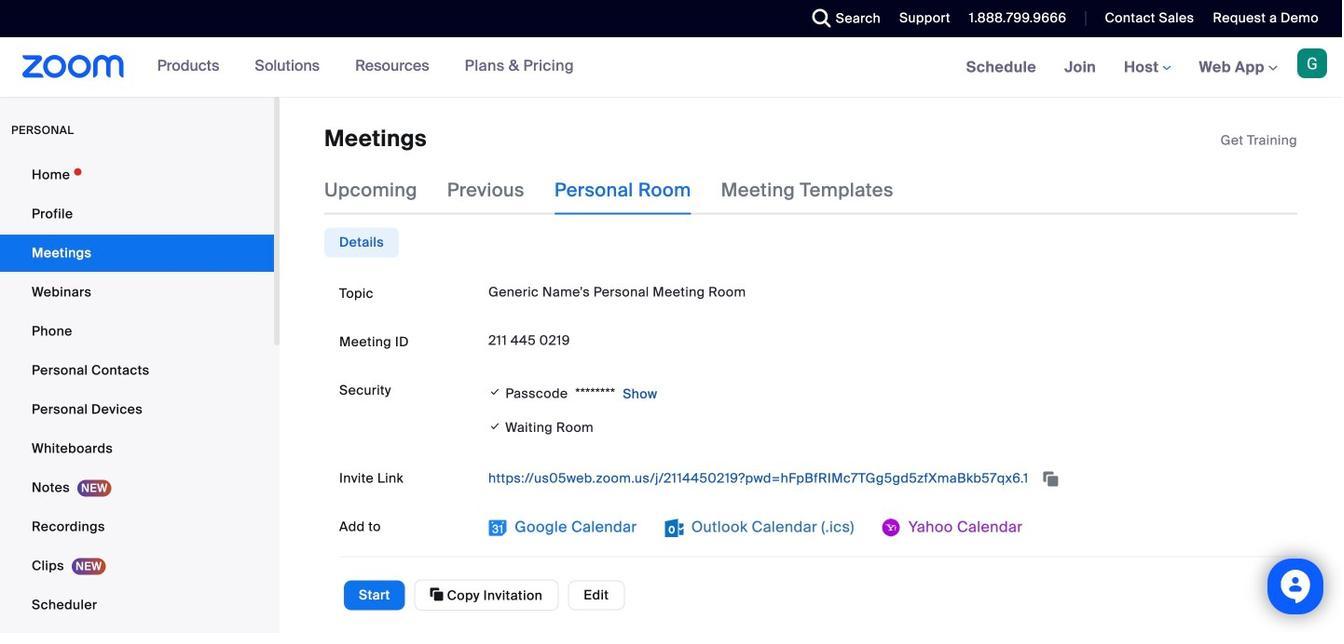 Task type: locate. For each thing, give the bounding box(es) containing it.
meetings navigation
[[952, 37, 1342, 98]]

1 vertical spatial application
[[488, 464, 1283, 494]]

checked image
[[488, 383, 502, 402]]

banner
[[0, 37, 1342, 98]]

tab list
[[324, 228, 399, 258]]

tabs of meeting tab list
[[324, 166, 924, 215]]

application
[[1221, 131, 1298, 150], [488, 464, 1283, 494]]

tab
[[324, 228, 399, 258]]

checked image
[[488, 417, 502, 437]]

copy image
[[430, 587, 444, 604]]

zoom logo image
[[22, 55, 125, 78]]

profile picture image
[[1298, 48, 1327, 78]]

add to outlook calendar (.ics) image
[[665, 519, 684, 538]]



Task type: describe. For each thing, give the bounding box(es) containing it.
personal menu menu
[[0, 157, 274, 634]]

add to yahoo calendar image
[[882, 519, 901, 538]]

add to google calendar image
[[488, 519, 507, 538]]

product information navigation
[[143, 37, 588, 97]]

0 vertical spatial application
[[1221, 131, 1298, 150]]



Task type: vqa. For each thing, say whether or not it's contained in the screenshot.
application to the bottom
yes



